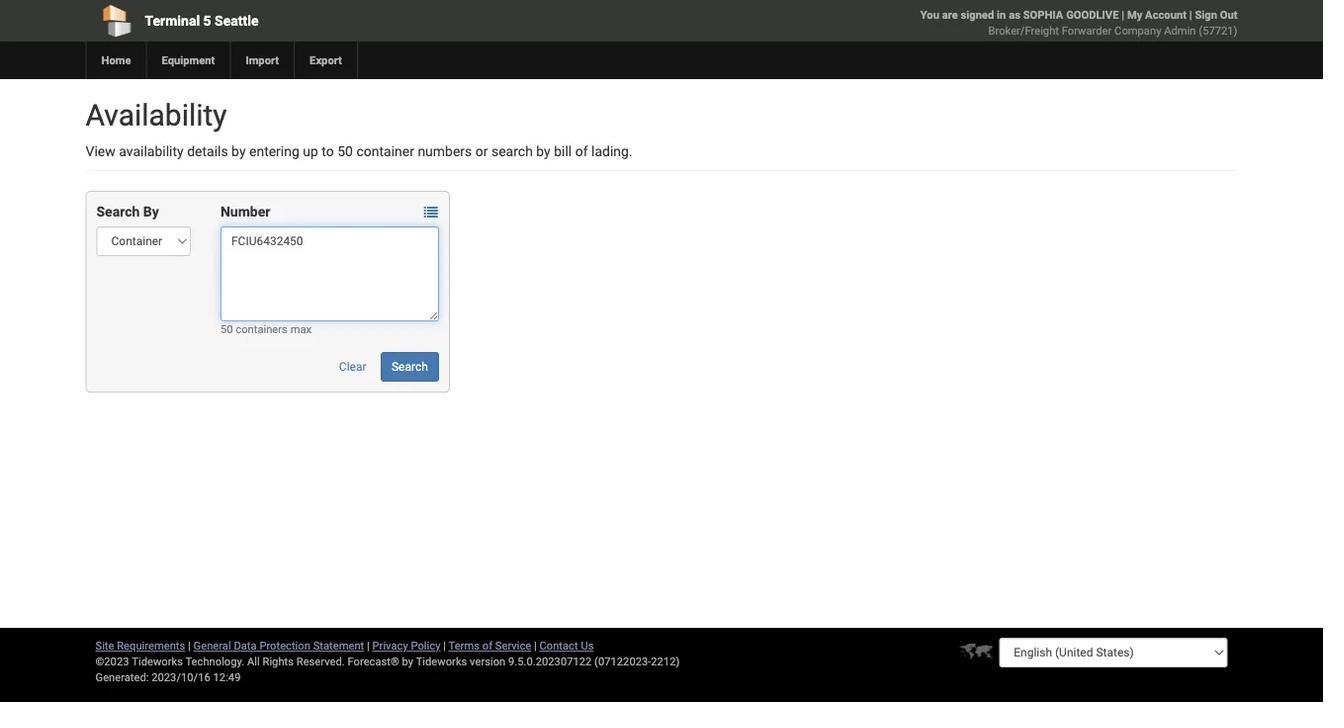 Task type: describe. For each thing, give the bounding box(es) containing it.
5
[[203, 12, 211, 29]]

terminal 5 seattle link
[[86, 0, 548, 42]]

tideworks
[[416, 655, 467, 668]]

terms of service link
[[449, 640, 531, 652]]

export
[[310, 54, 342, 67]]

rights
[[263, 655, 294, 668]]

2 horizontal spatial by
[[537, 143, 551, 159]]

all
[[247, 655, 260, 668]]

sign
[[1196, 8, 1218, 21]]

signed
[[961, 8, 995, 21]]

9.5.0.202307122
[[509, 655, 592, 668]]

import link
[[230, 42, 294, 79]]

general data protection statement link
[[193, 640, 364, 652]]

lading.
[[592, 143, 633, 159]]

Number text field
[[221, 227, 439, 322]]

details
[[187, 143, 228, 159]]

| left sign
[[1190, 8, 1193, 21]]

equipment
[[162, 54, 215, 67]]

out
[[1221, 8, 1238, 21]]

clear button
[[328, 352, 377, 382]]

entering
[[249, 143, 300, 159]]

home link
[[86, 42, 146, 79]]

account
[[1146, 8, 1187, 21]]

availability
[[86, 97, 227, 133]]

requirements
[[117, 640, 185, 652]]

reserved.
[[297, 655, 345, 668]]

1 horizontal spatial 50
[[338, 143, 353, 159]]

show list image
[[424, 205, 438, 219]]

sign out link
[[1196, 8, 1238, 21]]

up
[[303, 143, 318, 159]]

view
[[86, 143, 115, 159]]

site requirements link
[[95, 640, 185, 652]]

©2023 tideworks
[[95, 655, 183, 668]]

bill
[[554, 143, 572, 159]]

0 horizontal spatial 50
[[221, 323, 233, 336]]

policy
[[411, 640, 441, 652]]

as
[[1009, 8, 1021, 21]]

1 horizontal spatial of
[[576, 143, 588, 159]]

you are signed in as sophia goodlive | my account | sign out broker/freight forwarder company admin (57721)
[[921, 8, 1238, 37]]

admin
[[1165, 24, 1197, 37]]

terms
[[449, 640, 480, 652]]

technology.
[[185, 655, 245, 668]]

privacy
[[373, 640, 408, 652]]

| up 9.5.0.202307122
[[534, 640, 537, 652]]

50 containers max
[[221, 323, 312, 336]]

are
[[943, 8, 958, 21]]

numbers
[[418, 143, 472, 159]]

import
[[246, 54, 279, 67]]

my
[[1128, 8, 1143, 21]]

search for search by
[[96, 203, 140, 220]]

terminal
[[145, 12, 200, 29]]

by inside site requirements | general data protection statement | privacy policy | terms of service | contact us ©2023 tideworks technology. all rights reserved. forecast® by tideworks version 9.5.0.202307122 (07122023-2212) generated: 2023/10/16 12:49
[[402, 655, 414, 668]]

contact
[[540, 640, 578, 652]]

site
[[95, 640, 114, 652]]

view availability details by entering up to 50 container numbers or search by bill of lading.
[[86, 143, 633, 159]]

0 horizontal spatial by
[[232, 143, 246, 159]]

sophia
[[1024, 8, 1064, 21]]



Task type: vqa. For each thing, say whether or not it's contained in the screenshot.
the Success
no



Task type: locate. For each thing, give the bounding box(es) containing it.
1 horizontal spatial search
[[392, 360, 428, 374]]

of right bill
[[576, 143, 588, 159]]

export link
[[294, 42, 357, 79]]

search inside "button"
[[392, 360, 428, 374]]

equipment link
[[146, 42, 230, 79]]

number
[[221, 203, 270, 220]]

2212)
[[651, 655, 680, 668]]

50
[[338, 143, 353, 159], [221, 323, 233, 336]]

goodlive
[[1067, 8, 1119, 21]]

of inside site requirements | general data protection statement | privacy policy | terms of service | contact us ©2023 tideworks technology. all rights reserved. forecast® by tideworks version 9.5.0.202307122 (07122023-2212) generated: 2023/10/16 12:49
[[483, 640, 493, 652]]

0 horizontal spatial search
[[96, 203, 140, 220]]

version
[[470, 655, 506, 668]]

0 vertical spatial of
[[576, 143, 588, 159]]

1 vertical spatial 50
[[221, 323, 233, 336]]

1 horizontal spatial by
[[402, 655, 414, 668]]

search button
[[381, 352, 439, 382]]

by
[[143, 203, 159, 220]]

search left by
[[96, 203, 140, 220]]

50 right to at the left of page
[[338, 143, 353, 159]]

of up version
[[483, 640, 493, 652]]

(57721)
[[1199, 24, 1238, 37]]

data
[[234, 640, 257, 652]]

general
[[193, 640, 231, 652]]

| up forecast®
[[367, 640, 370, 652]]

0 horizontal spatial of
[[483, 640, 493, 652]]

forecast®
[[348, 655, 399, 668]]

of
[[576, 143, 588, 159], [483, 640, 493, 652]]

clear
[[339, 360, 367, 374]]

my account link
[[1128, 8, 1187, 21]]

protection
[[260, 640, 311, 652]]

company
[[1115, 24, 1162, 37]]

you
[[921, 8, 940, 21]]

| up 'tideworks'
[[443, 640, 446, 652]]

0 vertical spatial 50
[[338, 143, 353, 159]]

| left general at left bottom
[[188, 640, 191, 652]]

us
[[581, 640, 594, 652]]

generated:
[[95, 671, 149, 684]]

by
[[232, 143, 246, 159], [537, 143, 551, 159], [402, 655, 414, 668]]

containers
[[236, 323, 288, 336]]

2023/10/16
[[152, 671, 211, 684]]

statement
[[313, 640, 364, 652]]

site requirements | general data protection statement | privacy policy | terms of service | contact us ©2023 tideworks technology. all rights reserved. forecast® by tideworks version 9.5.0.202307122 (07122023-2212) generated: 2023/10/16 12:49
[[95, 640, 680, 684]]

terminal 5 seattle
[[145, 12, 259, 29]]

service
[[495, 640, 531, 652]]

home
[[101, 54, 131, 67]]

privacy policy link
[[373, 640, 441, 652]]

search by
[[96, 203, 159, 220]]

1 vertical spatial search
[[392, 360, 428, 374]]

forwarder
[[1062, 24, 1112, 37]]

seattle
[[215, 12, 259, 29]]

broker/freight
[[989, 24, 1060, 37]]

max
[[291, 323, 312, 336]]

availability
[[119, 143, 184, 159]]

search for search
[[392, 360, 428, 374]]

container
[[357, 143, 414, 159]]

in
[[997, 8, 1007, 21]]

12:49
[[213, 671, 241, 684]]

0 vertical spatial search
[[96, 203, 140, 220]]

or
[[476, 143, 488, 159]]

by right details
[[232, 143, 246, 159]]

search right clear
[[392, 360, 428, 374]]

1 vertical spatial of
[[483, 640, 493, 652]]

contact us link
[[540, 640, 594, 652]]

search
[[96, 203, 140, 220], [392, 360, 428, 374]]

by down privacy policy link
[[402, 655, 414, 668]]

by left bill
[[537, 143, 551, 159]]

search
[[492, 143, 533, 159]]

|
[[1122, 8, 1125, 21], [1190, 8, 1193, 21], [188, 640, 191, 652], [367, 640, 370, 652], [443, 640, 446, 652], [534, 640, 537, 652]]

50 left containers
[[221, 323, 233, 336]]

to
[[322, 143, 334, 159]]

| left my
[[1122, 8, 1125, 21]]

(07122023-
[[595, 655, 651, 668]]



